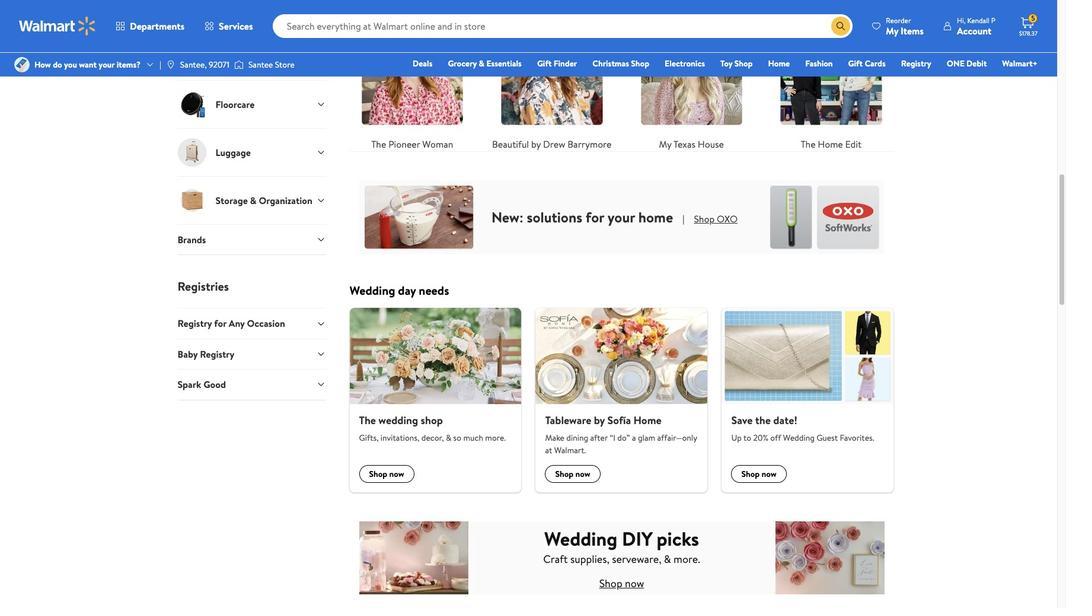 Task type: vqa. For each thing, say whether or not it's contained in the screenshot.
bottommost I'm
no



Task type: describe. For each thing, give the bounding box(es) containing it.
the pioneer woman
[[371, 138, 453, 151]]

toy shop link
[[715, 57, 758, 70]]

now for wedding
[[390, 468, 404, 480]]

 image for santee, 92071
[[166, 60, 176, 69]]

0 vertical spatial your
[[99, 59, 115, 71]]

so
[[454, 432, 462, 444]]

now for the
[[762, 468, 777, 480]]

shop now link
[[600, 576, 644, 591]]

clear search field text image
[[818, 21, 827, 31]]

spark good
[[178, 378, 226, 391]]

& inside the wedding shop gifts, invitations, decor, & so much more.
[[446, 432, 452, 444]]

92071
[[209, 59, 230, 71]]

the for wedding
[[359, 413, 376, 428]]

how
[[34, 59, 51, 71]]

the wedding shop gifts, invitations, decor, & so much more.
[[359, 413, 506, 444]]

home link
[[763, 57, 796, 70]]

one debit link
[[942, 57, 993, 70]]

20%
[[754, 432, 769, 444]]

baby registry
[[178, 348, 235, 361]]

the home edit link
[[769, 12, 894, 151]]

santee,
[[180, 59, 207, 71]]

shop now down serveware, on the right bottom
[[600, 576, 644, 591]]

$178.37
[[1020, 29, 1038, 37]]

save the date! up to 20% off wedding guest favorites.
[[732, 413, 875, 444]]

date!
[[774, 413, 798, 428]]

& inside dropdown button
[[250, 194, 257, 207]]

storage & organization button
[[178, 176, 326, 224]]

christmas shop
[[593, 58, 650, 69]]

0 vertical spatial for
[[586, 207, 605, 227]]

gift for gift finder
[[537, 58, 552, 69]]

 image for how do you want your items?
[[14, 57, 30, 72]]

departments
[[130, 20, 185, 33]]

hi,
[[957, 15, 966, 25]]

my inside my texas house link
[[659, 138, 672, 151]]

favorites.
[[840, 432, 875, 444]]

baby
[[178, 348, 198, 361]]

solutions
[[527, 207, 583, 227]]

shop down supplies,
[[600, 576, 623, 591]]

spark good button
[[178, 369, 326, 400]]

how do you want your items?
[[34, 59, 141, 71]]

the pioneer woman link
[[350, 12, 475, 151]]

gift finder link
[[532, 57, 583, 70]]

shop inside list item
[[369, 468, 388, 480]]

guest
[[817, 432, 838, 444]]

christmas
[[593, 58, 629, 69]]

to
[[744, 432, 752, 444]]

2 horizontal spatial home
[[818, 138, 843, 151]]

reorder my items
[[886, 15, 924, 37]]

shop inside save the date! list item
[[742, 468, 760, 480]]

home
[[639, 207, 673, 227]]

serveware,
[[612, 552, 662, 567]]

shop inside tableware by sofía home list item
[[556, 468, 574, 480]]

now down serveware, on the right bottom
[[625, 576, 644, 591]]

& inside wedding diy picks craft supplies, serveware, & more.
[[664, 552, 671, 567]]

do
[[53, 59, 62, 71]]

registry link
[[896, 57, 937, 70]]

list containing the pioneer woman
[[343, 2, 901, 151]]

my texas house
[[659, 138, 724, 151]]

picks
[[657, 526, 699, 552]]

5 $178.37
[[1020, 13, 1038, 37]]

wedding inside the save the date! up to 20% off wedding guest favorites.
[[784, 432, 815, 444]]

shop oxo link
[[694, 212, 738, 227]]

registry for any occasion button
[[178, 308, 326, 339]]

tableware by sofía home list item
[[529, 308, 715, 493]]

pioneer
[[389, 138, 420, 151]]

needs
[[419, 282, 449, 298]]

registry for any occasion
[[178, 317, 285, 330]]

shop right toy
[[735, 58, 753, 69]]

& right the grocery
[[479, 58, 485, 69]]

toy
[[721, 58, 733, 69]]

services button
[[195, 12, 263, 40]]

my texas house link
[[629, 12, 755, 151]]

wedding diy picks craft supplies, serveware, & more.
[[544, 526, 700, 567]]

shop right christmas
[[631, 58, 650, 69]]

fashion
[[806, 58, 833, 69]]

you
[[64, 59, 77, 71]]

luggage button
[[178, 128, 326, 176]]

fashion link
[[800, 57, 839, 70]]

santee
[[249, 59, 273, 71]]

much
[[464, 432, 483, 444]]

supplies,
[[571, 552, 610, 567]]

the home edit
[[801, 138, 862, 151]]

spark
[[178, 378, 201, 391]]

oxo softworks logo.�� image
[[359, 180, 885, 254]]

beautiful by drew barrymore link
[[489, 12, 615, 151]]

storage
[[216, 194, 248, 207]]

now for by
[[576, 468, 591, 480]]

the
[[756, 413, 771, 428]]

want
[[79, 59, 97, 71]]

finder
[[554, 58, 577, 69]]

electronics link
[[660, 57, 711, 70]]

edit
[[846, 138, 862, 151]]

house
[[698, 138, 724, 151]]

save
[[732, 413, 753, 428]]

baby registry button
[[178, 339, 326, 369]]

list containing the wedding shop
[[343, 308, 901, 493]]

new:
[[492, 207, 524, 227]]

by for beautiful
[[532, 138, 541, 151]]

any
[[229, 317, 245, 330]]

wedding day needs
[[350, 282, 449, 298]]

do"
[[618, 432, 630, 444]]

shop now for tableware
[[556, 468, 591, 480]]

one
[[947, 58, 965, 69]]

one debit
[[947, 58, 987, 69]]



Task type: locate. For each thing, give the bounding box(es) containing it.
grocery
[[448, 58, 477, 69]]

the for pioneer
[[371, 138, 386, 151]]

new: solutions for your home
[[492, 207, 673, 227]]

1 horizontal spatial my
[[886, 24, 899, 37]]

0 vertical spatial my
[[886, 24, 899, 37]]

1 gift from the left
[[537, 58, 552, 69]]

storage & organization
[[216, 194, 313, 207]]

shop now inside save the date! list item
[[742, 468, 777, 480]]

hi, kendall p account
[[957, 15, 996, 37]]

0 vertical spatial by
[[532, 138, 541, 151]]

essentials
[[487, 58, 522, 69]]

gift cards link
[[843, 57, 891, 70]]

0 vertical spatial more.
[[485, 432, 506, 444]]

"i
[[610, 432, 616, 444]]

1 horizontal spatial by
[[594, 413, 605, 428]]

wedding
[[379, 413, 418, 428]]

gift
[[537, 58, 552, 69], [849, 58, 863, 69]]

the
[[371, 138, 386, 151], [801, 138, 816, 151], [359, 413, 376, 428]]

tableware by sofía home make dining after "i do" a glam affair—only at walmart.
[[545, 413, 698, 456]]

gift cards
[[849, 58, 886, 69]]

more. inside wedding diy picks craft supplies, serveware, & more.
[[674, 552, 700, 567]]

by left drew
[[532, 138, 541, 151]]

debit
[[967, 58, 987, 69]]

Search search field
[[273, 14, 853, 38]]

for
[[586, 207, 605, 227], [214, 317, 227, 330]]

0 horizontal spatial by
[[532, 138, 541, 151]]

electronics
[[665, 58, 705, 69]]

by for tableware
[[594, 413, 605, 428]]

store
[[275, 59, 295, 71]]

wedding for picks
[[545, 526, 618, 552]]

 image
[[234, 59, 244, 71]]

1 vertical spatial registry
[[178, 317, 212, 330]]

shop left the oxo
[[694, 212, 715, 225]]

the wedding shop list item
[[343, 308, 529, 493]]

0 vertical spatial home
[[769, 58, 790, 69]]

wedding for needs
[[350, 282, 395, 298]]

grocery & essentials link
[[443, 57, 527, 70]]

1 vertical spatial more.
[[674, 552, 700, 567]]

registry right baby
[[200, 348, 235, 361]]

p
[[992, 15, 996, 25]]

1 horizontal spatial your
[[608, 207, 635, 227]]

gift finder
[[537, 58, 577, 69]]

more. right much on the left
[[485, 432, 506, 444]]

diy
[[622, 526, 652, 552]]

gift left the finder
[[537, 58, 552, 69]]

wedding
[[350, 282, 395, 298], [784, 432, 815, 444], [545, 526, 618, 552]]

1 vertical spatial by
[[594, 413, 605, 428]]

registry for registry for any occasion
[[178, 317, 212, 330]]

woman
[[423, 138, 453, 151]]

day
[[398, 282, 416, 298]]

your
[[99, 59, 115, 71], [608, 207, 635, 227]]

save the date! list item
[[715, 308, 901, 493]]

luggage
[[216, 146, 251, 159]]

Walmart Site-Wide search field
[[273, 14, 853, 38]]

0 vertical spatial registry
[[902, 58, 932, 69]]

toy shop
[[721, 58, 753, 69]]

a
[[632, 432, 636, 444]]

deals link
[[408, 57, 438, 70]]

craft
[[544, 552, 568, 567]]

shop down 'walmart.'
[[556, 468, 574, 480]]

1 horizontal spatial  image
[[166, 60, 176, 69]]

at
[[545, 445, 553, 456]]

1 horizontal spatial for
[[586, 207, 605, 227]]

2 vertical spatial registry
[[200, 348, 235, 361]]

0 horizontal spatial home
[[634, 413, 662, 428]]

wedding left day at the top
[[350, 282, 395, 298]]

texas
[[674, 138, 696, 151]]

registry up baby
[[178, 317, 212, 330]]

0 horizontal spatial |
[[160, 59, 161, 71]]

your right want
[[99, 59, 115, 71]]

& left so
[[446, 432, 452, 444]]

1 vertical spatial home
[[818, 138, 843, 151]]

1 horizontal spatial home
[[769, 58, 790, 69]]

my
[[886, 24, 899, 37], [659, 138, 672, 151]]

now inside "the wedding shop" list item
[[390, 468, 404, 480]]

home left fashion link
[[769, 58, 790, 69]]

items
[[901, 24, 924, 37]]

now inside save the date! list item
[[762, 468, 777, 480]]

my inside the reorder my items
[[886, 24, 899, 37]]

registry for registry
[[902, 58, 932, 69]]

departments button
[[106, 12, 195, 40]]

0 horizontal spatial wedding
[[350, 282, 395, 298]]

walmart image
[[19, 17, 96, 36]]

 image left 'santee,'
[[166, 60, 176, 69]]

0 vertical spatial |
[[160, 59, 161, 71]]

&
[[479, 58, 485, 69], [250, 194, 257, 207], [446, 432, 452, 444], [664, 552, 671, 567]]

| right home
[[683, 212, 685, 225]]

shop down to
[[742, 468, 760, 480]]

account
[[957, 24, 992, 37]]

shop now down 'walmart.'
[[556, 468, 591, 480]]

gift for gift cards
[[849, 58, 863, 69]]

wedding left diy
[[545, 526, 618, 552]]

my left items
[[886, 24, 899, 37]]

dining
[[567, 432, 589, 444]]

 image left how
[[14, 57, 30, 72]]

the up gifts,
[[359, 413, 376, 428]]

by inside tableware by sofía home make dining after "i do" a glam affair—only at walmart.
[[594, 413, 605, 428]]

wedding down date!
[[784, 432, 815, 444]]

wedding diy picks. craft supplies, serveware, & more. shop now. image
[[359, 521, 885, 595]]

registry inside dropdown button
[[200, 348, 235, 361]]

shop now inside tableware by sofía home list item
[[556, 468, 591, 480]]

home left edit
[[818, 138, 843, 151]]

shop now inside "the wedding shop" list item
[[369, 468, 404, 480]]

now down invitations,
[[390, 468, 404, 480]]

more. inside the wedding shop gifts, invitations, decor, & so much more.
[[485, 432, 506, 444]]

off
[[771, 432, 782, 444]]

shop
[[421, 413, 443, 428]]

for inside dropdown button
[[214, 317, 227, 330]]

decor,
[[422, 432, 444, 444]]

1 horizontal spatial |
[[683, 212, 685, 225]]

shop now for save
[[742, 468, 777, 480]]

shop down gifts,
[[369, 468, 388, 480]]

after
[[591, 432, 608, 444]]

invitations,
[[381, 432, 420, 444]]

the inside the wedding shop gifts, invitations, decor, & so much more.
[[359, 413, 376, 428]]

 image
[[14, 57, 30, 72], [166, 60, 176, 69]]

your left home
[[608, 207, 635, 227]]

search icon image
[[837, 21, 846, 31]]

1 horizontal spatial gift
[[849, 58, 863, 69]]

my left texas
[[659, 138, 672, 151]]

for left any
[[214, 317, 227, 330]]

now down 'walmart.'
[[576, 468, 591, 480]]

2 vertical spatial home
[[634, 413, 662, 428]]

the left pioneer
[[371, 138, 386, 151]]

deals
[[413, 58, 433, 69]]

1 vertical spatial |
[[683, 212, 685, 225]]

registry down items
[[902, 58, 932, 69]]

wedding inside wedding diy picks craft supplies, serveware, & more.
[[545, 526, 618, 552]]

santee store
[[249, 59, 295, 71]]

shop now down 20%
[[742, 468, 777, 480]]

the for home
[[801, 138, 816, 151]]

santee, 92071
[[180, 59, 230, 71]]

| right items?
[[160, 59, 161, 71]]

walmart+ link
[[997, 57, 1044, 70]]

1 horizontal spatial more.
[[674, 552, 700, 567]]

now down off
[[762, 468, 777, 480]]

registry
[[902, 58, 932, 69], [178, 317, 212, 330], [200, 348, 235, 361]]

reorder
[[886, 15, 912, 25]]

2 list from the top
[[343, 308, 901, 493]]

shop now for the
[[369, 468, 404, 480]]

2 gift from the left
[[849, 58, 863, 69]]

shop now down invitations,
[[369, 468, 404, 480]]

cards
[[865, 58, 886, 69]]

gift left the cards
[[849, 58, 863, 69]]

0 horizontal spatial for
[[214, 317, 227, 330]]

& right storage
[[250, 194, 257, 207]]

for right solutions
[[586, 207, 605, 227]]

0 horizontal spatial your
[[99, 59, 115, 71]]

1 vertical spatial for
[[214, 317, 227, 330]]

tableware
[[545, 413, 592, 428]]

0 vertical spatial list
[[343, 2, 901, 151]]

grocery & essentials
[[448, 58, 522, 69]]

& right serveware, on the right bottom
[[664, 552, 671, 567]]

1 vertical spatial your
[[608, 207, 635, 227]]

home inside tableware by sofía home make dining after "i do" a glam affair—only at walmart.
[[634, 413, 662, 428]]

christmas shop link
[[588, 57, 655, 70]]

home up "glam"
[[634, 413, 662, 428]]

occasion
[[247, 317, 285, 330]]

1 vertical spatial list
[[343, 308, 901, 493]]

0 horizontal spatial more.
[[485, 432, 506, 444]]

make
[[545, 432, 565, 444]]

organization
[[259, 194, 313, 207]]

1 vertical spatial wedding
[[784, 432, 815, 444]]

0 vertical spatial wedding
[[350, 282, 395, 298]]

1 horizontal spatial wedding
[[545, 526, 618, 552]]

0 horizontal spatial gift
[[537, 58, 552, 69]]

1 vertical spatial my
[[659, 138, 672, 151]]

shop now
[[369, 468, 404, 480], [556, 468, 591, 480], [742, 468, 777, 480], [600, 576, 644, 591]]

registry inside dropdown button
[[178, 317, 212, 330]]

by up after
[[594, 413, 605, 428]]

|
[[160, 59, 161, 71], [683, 212, 685, 225]]

0 horizontal spatial  image
[[14, 57, 30, 72]]

now inside tableware by sofía home list item
[[576, 468, 591, 480]]

affair—only
[[658, 432, 698, 444]]

2 vertical spatial wedding
[[545, 526, 618, 552]]

floorcare button
[[178, 80, 326, 128]]

2 horizontal spatial wedding
[[784, 432, 815, 444]]

good
[[204, 378, 226, 391]]

0 horizontal spatial my
[[659, 138, 672, 151]]

list
[[343, 2, 901, 151], [343, 308, 901, 493]]

1 list from the top
[[343, 2, 901, 151]]

the left edit
[[801, 138, 816, 151]]

oxo
[[717, 212, 738, 225]]

more. right serveware, on the right bottom
[[674, 552, 700, 567]]

gifts,
[[359, 432, 379, 444]]

items?
[[117, 59, 141, 71]]

beautiful by drew barrymore
[[492, 138, 612, 151]]



